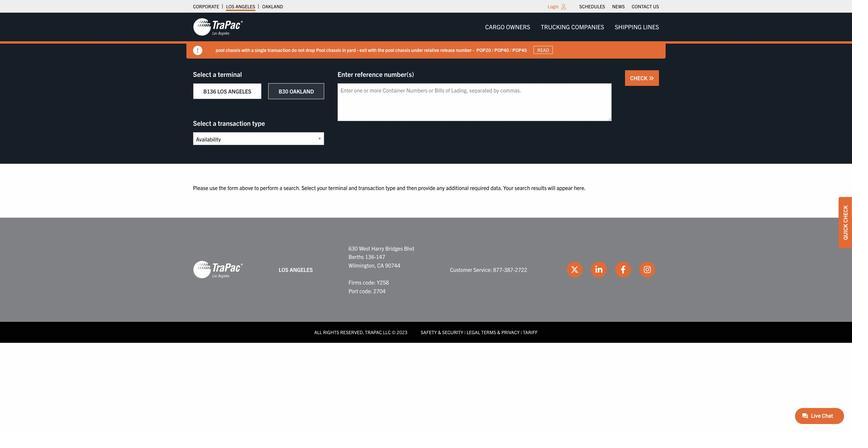 Task type: locate. For each thing, give the bounding box(es) containing it.
1 vertical spatial the
[[219, 184, 226, 191]]

1 vertical spatial terminal
[[328, 184, 347, 191]]

check button
[[625, 70, 659, 86]]

630 west harry bridges blvd berths 136-147 wilmington, ca 90744
[[349, 245, 414, 269]]

your
[[317, 184, 327, 191]]

contact us
[[632, 3, 659, 9]]

trucking companies
[[541, 23, 604, 31]]

0 vertical spatial transaction
[[268, 47, 291, 53]]

2 horizontal spatial chassis
[[395, 47, 410, 53]]

safety & security | legal terms & privacy | tariff
[[421, 329, 538, 335]]

type
[[252, 119, 265, 127], [386, 184, 396, 191]]

1 - from the left
[[357, 47, 359, 53]]

customer
[[450, 266, 472, 273]]

0 horizontal spatial |
[[464, 329, 466, 335]]

1 | from the left
[[464, 329, 466, 335]]

0 vertical spatial oakland
[[262, 3, 283, 9]]

los angeles link
[[226, 2, 255, 11]]

2 vertical spatial transaction
[[359, 184, 384, 191]]

pool up the "select a terminal"
[[216, 47, 225, 53]]

2 chassis from the left
[[326, 47, 341, 53]]

oakland right los angeles link on the top left of page
[[262, 3, 283, 9]]

1 horizontal spatial /
[[510, 47, 511, 53]]

schedules
[[579, 3, 605, 9]]

1 vertical spatial los angeles
[[279, 266, 313, 273]]

0 vertical spatial code:
[[363, 279, 376, 286]]

west
[[359, 245, 370, 252]]

1 horizontal spatial the
[[378, 47, 384, 53]]

0 horizontal spatial -
[[357, 47, 359, 53]]

chassis left single
[[226, 47, 241, 53]]

- left exit
[[357, 47, 359, 53]]

enter reference number(s)
[[338, 70, 414, 78]]

select down b136
[[193, 119, 211, 127]]

pop45
[[513, 47, 527, 53]]

0 horizontal spatial &
[[438, 329, 441, 335]]

0 horizontal spatial pool
[[216, 47, 225, 53]]

oakland right b30
[[290, 88, 314, 95]]

1 horizontal spatial chassis
[[326, 47, 341, 53]]

provide
[[418, 184, 435, 191]]

1 horizontal spatial and
[[397, 184, 406, 191]]

menu bar down light "image"
[[480, 20, 665, 34]]

2 pool from the left
[[385, 47, 394, 53]]

please use the form above to perform a search. select your terminal and transaction type and then provide any additional required data. your search results will appear here.
[[193, 184, 586, 191]]

0 vertical spatial menu bar
[[576, 2, 663, 11]]

1 horizontal spatial |
[[521, 329, 522, 335]]

1 / from the left
[[492, 47, 493, 53]]

1 vertical spatial type
[[386, 184, 396, 191]]

0 horizontal spatial solid image
[[193, 46, 202, 55]]

select left your
[[302, 184, 316, 191]]

2 with from the left
[[368, 47, 377, 53]]

us
[[653, 3, 659, 9]]

appear
[[557, 184, 573, 191]]

0 vertical spatial select
[[193, 70, 211, 78]]

1 horizontal spatial -
[[473, 47, 474, 53]]

0 vertical spatial los
[[226, 3, 234, 9]]

contact
[[632, 3, 652, 9]]

| left 'legal'
[[464, 329, 466, 335]]

perform
[[260, 184, 278, 191]]

0 vertical spatial angeles
[[235, 3, 255, 9]]

/ left the pop45
[[510, 47, 511, 53]]

2023
[[397, 329, 408, 335]]

©
[[392, 329, 396, 335]]

0 vertical spatial the
[[378, 47, 384, 53]]

0 horizontal spatial chassis
[[226, 47, 241, 53]]

1 vertical spatial los angeles image
[[193, 260, 243, 279]]

pool
[[216, 47, 225, 53], [385, 47, 394, 53]]

contact us link
[[632, 2, 659, 11]]

select for select a terminal
[[193, 70, 211, 78]]

llc
[[383, 329, 391, 335]]

number(s)
[[384, 70, 414, 78]]

service:
[[474, 266, 492, 273]]

reserved.
[[340, 329, 364, 335]]

chassis left the in
[[326, 47, 341, 53]]

0 horizontal spatial terminal
[[218, 70, 242, 78]]

the right exit
[[378, 47, 384, 53]]

2704
[[373, 287, 386, 294]]

news
[[612, 3, 625, 9]]

code: right port
[[359, 287, 372, 294]]

cargo owners
[[485, 23, 530, 31]]

and right your
[[349, 184, 357, 191]]

check inside check button
[[630, 75, 649, 81]]

/
[[492, 47, 493, 53], [510, 47, 511, 53]]

0 horizontal spatial and
[[349, 184, 357, 191]]

0 horizontal spatial los angeles
[[226, 3, 255, 9]]

-
[[357, 47, 359, 53], [473, 47, 474, 53]]

2 vertical spatial angeles
[[290, 266, 313, 273]]

trucking companies link
[[536, 20, 610, 34]]

1 chassis from the left
[[226, 47, 241, 53]]

shipping lines
[[615, 23, 659, 31]]

& right terms
[[497, 329, 500, 335]]

select
[[193, 70, 211, 78], [193, 119, 211, 127], [302, 184, 316, 191]]

2 vertical spatial los
[[279, 266, 289, 273]]

blvd
[[404, 245, 414, 252]]

1 vertical spatial menu bar
[[480, 20, 665, 34]]

2 los angeles image from the top
[[193, 260, 243, 279]]

terminal up b136 los angeles
[[218, 70, 242, 78]]

b30 oakland
[[279, 88, 314, 95]]

with left single
[[242, 47, 250, 53]]

search
[[515, 184, 530, 191]]

2722
[[515, 266, 527, 273]]

1 pool from the left
[[216, 47, 225, 53]]

safety & security link
[[421, 329, 463, 335]]

chassis left under
[[395, 47, 410, 53]]

0 vertical spatial los angeles image
[[193, 18, 243, 36]]

/ left the pop40
[[492, 47, 493, 53]]

los angeles image
[[193, 18, 243, 36], [193, 260, 243, 279]]

firms code:  y258 port code:  2704
[[349, 279, 389, 294]]

| left tariff link on the bottom
[[521, 329, 522, 335]]

0 horizontal spatial transaction
[[218, 119, 251, 127]]

oakland
[[262, 3, 283, 9], [290, 88, 314, 95]]

a left single
[[251, 47, 254, 53]]

0 horizontal spatial /
[[492, 47, 493, 53]]

trucking
[[541, 23, 570, 31]]

147
[[376, 253, 385, 260]]

0 vertical spatial type
[[252, 119, 265, 127]]

1 vertical spatial solid image
[[649, 76, 654, 81]]

safety
[[421, 329, 437, 335]]

footer
[[0, 218, 852, 343]]

and left then
[[397, 184, 406, 191]]

0 horizontal spatial with
[[242, 47, 250, 53]]

privacy
[[502, 329, 520, 335]]

terminal right your
[[328, 184, 347, 191]]

0 horizontal spatial check
[[630, 75, 649, 81]]

security
[[442, 329, 463, 335]]

pool up number(s)
[[385, 47, 394, 53]]

1 los angeles image from the top
[[193, 18, 243, 36]]

banner containing cargo owners
[[0, 13, 852, 59]]

1 horizontal spatial check
[[842, 205, 849, 223]]

0 vertical spatial los angeles
[[226, 3, 255, 9]]

legal terms & privacy link
[[467, 329, 520, 335]]

630
[[349, 245, 358, 252]]

menu bar containing cargo owners
[[480, 20, 665, 34]]

oakland link
[[262, 2, 283, 11]]

1 & from the left
[[438, 329, 441, 335]]

select up b136
[[193, 70, 211, 78]]

shipping
[[615, 23, 642, 31]]

code: up 2704
[[363, 279, 376, 286]]

1 horizontal spatial los angeles
[[279, 266, 313, 273]]

banner
[[0, 13, 852, 59]]

1 vertical spatial check
[[842, 205, 849, 223]]

2 / from the left
[[510, 47, 511, 53]]

login
[[548, 3, 559, 9]]

1 horizontal spatial with
[[368, 47, 377, 53]]

1 horizontal spatial &
[[497, 329, 500, 335]]

877-
[[493, 266, 504, 273]]

with right exit
[[368, 47, 377, 53]]

wilmington,
[[349, 262, 376, 269]]

& right safety
[[438, 329, 441, 335]]

0 vertical spatial check
[[630, 75, 649, 81]]

corporate link
[[193, 2, 219, 11]]

los inside footer
[[279, 266, 289, 273]]

0 vertical spatial terminal
[[218, 70, 242, 78]]

2 horizontal spatial transaction
[[359, 184, 384, 191]]

tariff link
[[523, 329, 538, 335]]

- right number
[[473, 47, 474, 53]]

code:
[[363, 279, 376, 286], [359, 287, 372, 294]]

solid image
[[193, 46, 202, 55], [649, 76, 654, 81]]

1 horizontal spatial transaction
[[268, 47, 291, 53]]

read link
[[534, 46, 553, 54]]

1 horizontal spatial pool
[[385, 47, 394, 53]]

1 horizontal spatial solid image
[[649, 76, 654, 81]]

0 vertical spatial solid image
[[193, 46, 202, 55]]

and
[[349, 184, 357, 191], [397, 184, 406, 191]]

reference
[[355, 70, 383, 78]]

the right use
[[219, 184, 226, 191]]

90744
[[385, 262, 400, 269]]

1 horizontal spatial oakland
[[290, 88, 314, 95]]

quick
[[842, 224, 849, 240]]

1 vertical spatial los
[[217, 88, 227, 95]]

|
[[464, 329, 466, 335], [521, 329, 522, 335]]

results
[[531, 184, 547, 191]]

cargo owners link
[[480, 20, 536, 34]]

companies
[[571, 23, 604, 31]]

with
[[242, 47, 250, 53], [368, 47, 377, 53]]

bridges
[[385, 245, 403, 252]]

1 vertical spatial select
[[193, 119, 211, 127]]

136-
[[365, 253, 376, 260]]

menu bar up shipping
[[576, 2, 663, 11]]

&
[[438, 329, 441, 335], [497, 329, 500, 335]]

menu bar
[[576, 2, 663, 11], [480, 20, 665, 34]]



Task type: describe. For each thing, give the bounding box(es) containing it.
data.
[[491, 184, 502, 191]]

number
[[456, 47, 472, 53]]

2 - from the left
[[473, 47, 474, 53]]

quick check
[[842, 205, 849, 240]]

legal
[[467, 329, 480, 335]]

light image
[[561, 4, 566, 9]]

quick check link
[[839, 197, 852, 248]]

in
[[342, 47, 346, 53]]

solid image inside check button
[[649, 76, 654, 81]]

2 and from the left
[[397, 184, 406, 191]]

2 | from the left
[[521, 329, 522, 335]]

2 & from the left
[[497, 329, 500, 335]]

then
[[407, 184, 417, 191]]

3 chassis from the left
[[395, 47, 410, 53]]

pool
[[316, 47, 325, 53]]

single
[[255, 47, 267, 53]]

menu bar containing schedules
[[576, 2, 663, 11]]

will
[[548, 184, 555, 191]]

berths
[[349, 253, 364, 260]]

a left search.
[[280, 184, 282, 191]]

1 vertical spatial code:
[[359, 287, 372, 294]]

y258
[[377, 279, 389, 286]]

1 with from the left
[[242, 47, 250, 53]]

read
[[538, 47, 549, 53]]

all rights reserved. trapac llc © 2023
[[314, 329, 408, 335]]

relative
[[424, 47, 439, 53]]

1 horizontal spatial type
[[386, 184, 396, 191]]

exit
[[360, 47, 367, 53]]

please
[[193, 184, 208, 191]]

rights
[[323, 329, 339, 335]]

pop20
[[477, 47, 491, 53]]

pool chassis with a single transaction  do not drop pool chassis in yard -  exit with the pool chassis under relative release number -  pop20 / pop40 / pop45
[[216, 47, 527, 53]]

select a transaction type
[[193, 119, 265, 127]]

harry
[[371, 245, 384, 252]]

a up b136
[[213, 70, 216, 78]]

select for select a transaction type
[[193, 119, 211, 127]]

yard
[[347, 47, 356, 53]]

corporate
[[193, 3, 219, 9]]

check inside the quick check link
[[842, 205, 849, 223]]

b136
[[203, 88, 216, 95]]

enter
[[338, 70, 353, 78]]

1 vertical spatial angeles
[[228, 88, 251, 95]]

schedules link
[[579, 2, 605, 11]]

b136 los angeles
[[203, 88, 251, 95]]

search.
[[284, 184, 300, 191]]

select a terminal
[[193, 70, 242, 78]]

a down b136
[[213, 119, 216, 127]]

cargo
[[485, 23, 505, 31]]

customer service: 877-387-2722
[[450, 266, 527, 273]]

firms
[[349, 279, 362, 286]]

additional
[[446, 184, 469, 191]]

Enter reference number(s) text field
[[338, 83, 612, 121]]

above
[[239, 184, 253, 191]]

pop40
[[495, 47, 509, 53]]

0 horizontal spatial the
[[219, 184, 226, 191]]

do
[[292, 47, 297, 53]]

release
[[440, 47, 455, 53]]

form
[[228, 184, 238, 191]]

not
[[298, 47, 305, 53]]

terms
[[481, 329, 496, 335]]

b30
[[279, 88, 288, 95]]

login link
[[548, 3, 559, 9]]

los angeles image inside footer
[[193, 260, 243, 279]]

news link
[[612, 2, 625, 11]]

your
[[503, 184, 514, 191]]

1 vertical spatial transaction
[[218, 119, 251, 127]]

2 vertical spatial select
[[302, 184, 316, 191]]

under
[[411, 47, 423, 53]]

required
[[470, 184, 489, 191]]

trapac
[[365, 329, 382, 335]]

ca
[[377, 262, 384, 269]]

1 horizontal spatial terminal
[[328, 184, 347, 191]]

angeles inside los angeles link
[[235, 3, 255, 9]]

1 and from the left
[[349, 184, 357, 191]]

any
[[437, 184, 445, 191]]

all
[[314, 329, 322, 335]]

0 horizontal spatial type
[[252, 119, 265, 127]]

0 horizontal spatial oakland
[[262, 3, 283, 9]]

here.
[[574, 184, 586, 191]]

use
[[210, 184, 218, 191]]

shipping lines link
[[610, 20, 665, 34]]

owners
[[506, 23, 530, 31]]

lines
[[643, 23, 659, 31]]

1 vertical spatial oakland
[[290, 88, 314, 95]]

tariff
[[523, 329, 538, 335]]

footer containing 630 west harry bridges blvd
[[0, 218, 852, 343]]

to
[[254, 184, 259, 191]]

drop
[[306, 47, 315, 53]]



Task type: vqa. For each thing, say whether or not it's contained in the screenshot.
LANES
no



